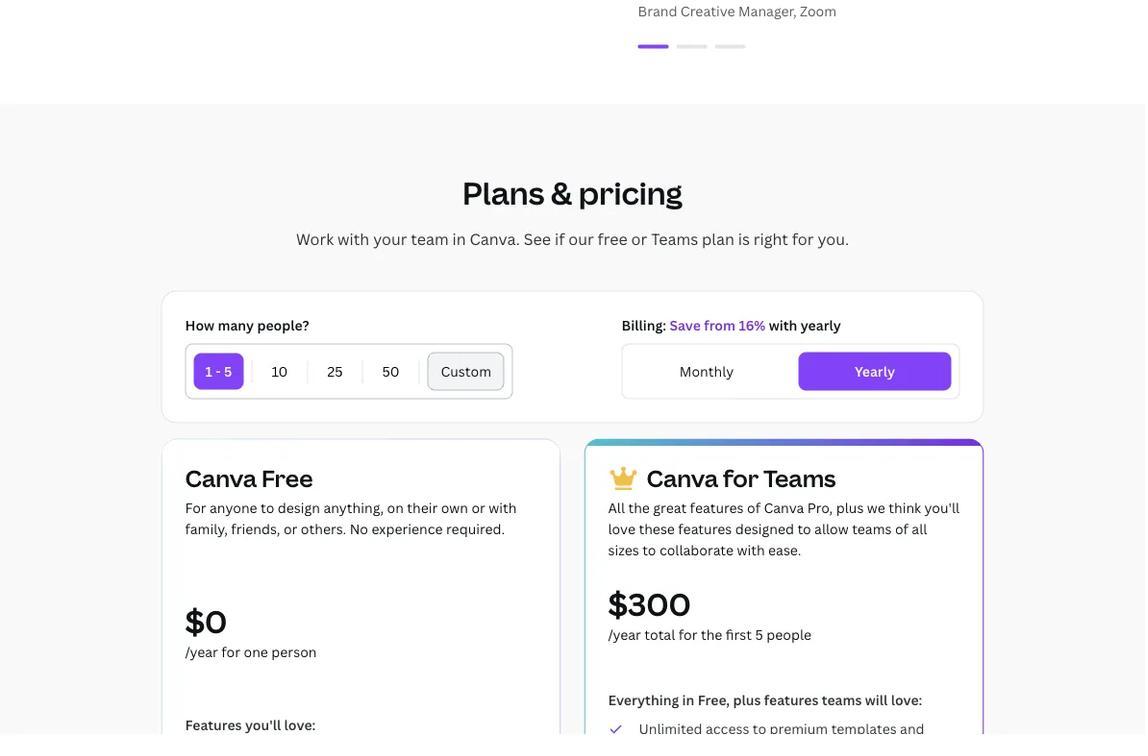 Task type: locate. For each thing, give the bounding box(es) containing it.
see
[[524, 229, 551, 249]]

you.
[[818, 229, 849, 249]]

zoom
[[800, 2, 837, 20]]

work
[[296, 229, 334, 249]]

brand
[[638, 2, 677, 20]]

select a quotation tab list
[[584, 35, 1114, 58]]

&
[[551, 172, 572, 214]]

right
[[753, 229, 788, 249]]

for
[[792, 229, 814, 249]]

your
[[373, 229, 407, 249]]

canva.
[[470, 229, 520, 249]]

plans & pricing
[[462, 172, 683, 214]]



Task type: vqa. For each thing, say whether or not it's contained in the screenshot.
Website in the dropdown button
no



Task type: describe. For each thing, give the bounding box(es) containing it.
plans
[[462, 172, 544, 214]]

brand creative manager, zoom
[[638, 2, 837, 20]]

or
[[631, 229, 647, 249]]

in
[[452, 229, 466, 249]]

creative
[[681, 2, 735, 20]]

is
[[738, 229, 750, 249]]

teams
[[651, 229, 698, 249]]

pricing
[[579, 172, 683, 214]]

if
[[555, 229, 565, 249]]

work with your team in canva. see if our free or teams plan is right for you.
[[296, 229, 849, 249]]

with
[[338, 229, 369, 249]]

free
[[598, 229, 628, 249]]

manager,
[[738, 2, 797, 20]]

our
[[568, 229, 594, 249]]

plan
[[702, 229, 734, 249]]

team
[[411, 229, 449, 249]]



